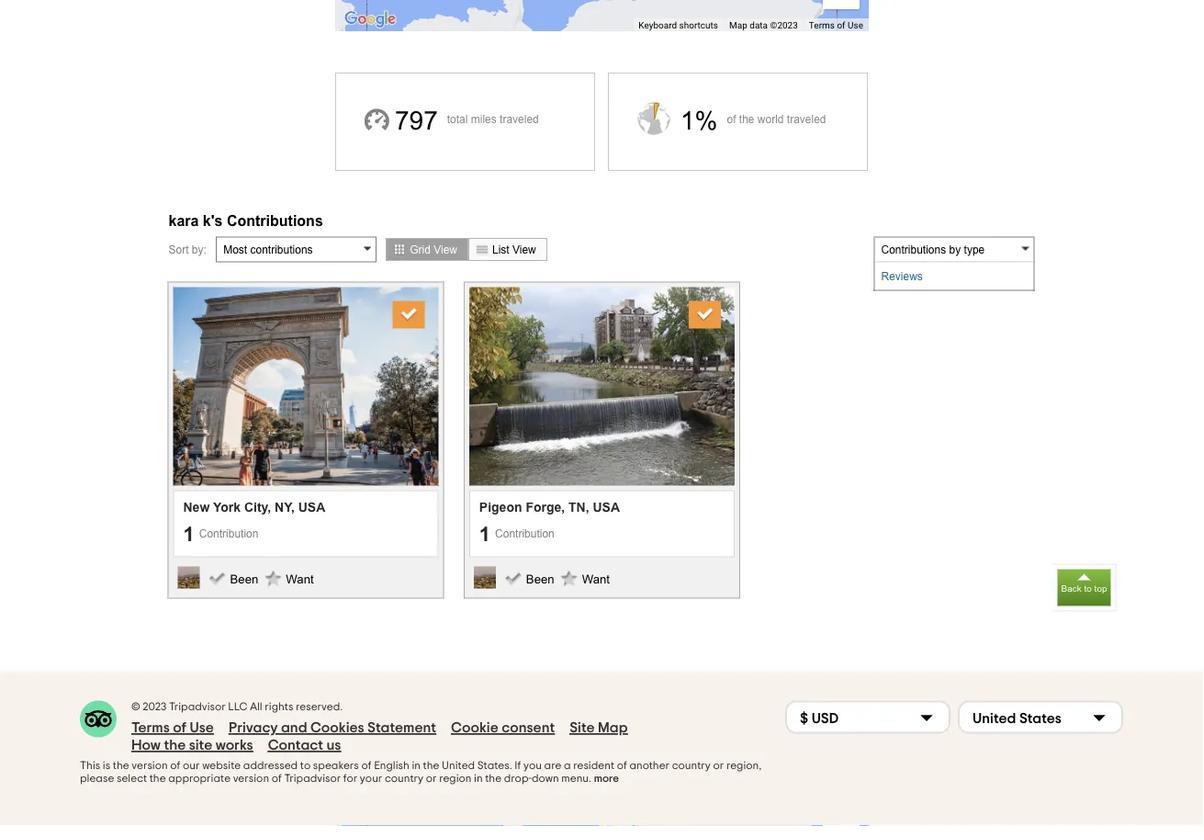 Task type: describe. For each thing, give the bounding box(es) containing it.
contributions by type
[[882, 244, 985, 256]]

website
[[202, 761, 241, 772]]

0 vertical spatial version
[[132, 761, 168, 772]]

map data ©2023
[[730, 20, 798, 31]]

addressed
[[243, 761, 298, 772]]

tripadvisor inside . if you are a resident of another country or region, please select the appropriate version of tripadvisor for your country or region in the drop-down menu.
[[284, 774, 341, 785]]

new york city, ny, usa 1 contribution
[[183, 501, 326, 545]]

1 horizontal spatial terms of use link
[[809, 20, 864, 31]]

usa inside pigeon forge, tn, usa 1 contribution
[[593, 501, 620, 515]]

0 horizontal spatial tripadvisor
[[169, 702, 226, 713]]

statement
[[368, 721, 437, 736]]

contributions
[[250, 244, 313, 256]]

1 vertical spatial to
[[300, 761, 311, 772]]

1 vertical spatial terms of use link
[[131, 720, 214, 737]]

and
[[281, 721, 307, 736]]

1 vertical spatial country
[[385, 774, 424, 785]]

contribution inside new york city, ny, usa 1 contribution
[[199, 528, 259, 540]]

view for list view
[[513, 244, 536, 256]]

want for contribution
[[582, 573, 610, 586]]

appropriate
[[168, 774, 231, 785]]

the inside site map how the site works
[[164, 738, 186, 753]]

the up the 'region'
[[423, 761, 440, 772]]

pigeon
[[480, 501, 522, 515]]

site
[[570, 721, 595, 736]]

1 horizontal spatial country
[[672, 761, 711, 772]]

2023
[[143, 702, 167, 713]]

most contributions
[[223, 244, 313, 256]]

google image
[[340, 8, 401, 32]]

1 horizontal spatial contributions
[[882, 244, 947, 256]]

region
[[439, 774, 472, 785]]

contact
[[268, 738, 323, 753]]

this is the version of our website addressed to speakers of english in the united states
[[80, 761, 510, 772]]

1 horizontal spatial terms
[[809, 20, 835, 31]]

consent
[[502, 721, 555, 736]]

for
[[344, 774, 358, 785]]

reviews
[[882, 270, 923, 283]]

united inside popup button
[[973, 711, 1017, 726]]

ny,
[[275, 501, 295, 515]]

keyboard shortcuts
[[639, 20, 719, 31]]

speakers
[[313, 761, 359, 772]]

the left drop-
[[485, 774, 502, 785]]

map inside site map how the site works
[[598, 721, 628, 736]]

©2023
[[771, 20, 798, 31]]

sort by:
[[169, 244, 207, 256]]

how the site works link
[[131, 737, 253, 754]]

traveled inside 1% of the world traveled
[[787, 113, 827, 126]]

most
[[223, 244, 247, 256]]

menu.
[[562, 774, 592, 785]]

list view
[[493, 244, 536, 256]]

cookie
[[451, 721, 499, 736]]

grid view
[[410, 244, 458, 256]]

site
[[189, 738, 213, 753]]

. if you are a resident of another country or region, please select the appropriate version of tripadvisor for your country or region in the drop-down menu.
[[80, 761, 762, 785]]

york
[[213, 501, 241, 515]]

been for 1
[[230, 573, 259, 586]]

0 horizontal spatial terms
[[131, 721, 170, 736]]

map region
[[132, 0, 1073, 106]]

llc
[[228, 702, 248, 713]]

1 horizontal spatial terms of use
[[809, 20, 864, 31]]

1 horizontal spatial map
[[730, 20, 748, 31]]

k's
[[203, 213, 223, 229]]

works
[[216, 738, 253, 753]]

cookies
[[311, 721, 365, 736]]

privacy
[[229, 721, 278, 736]]

back
[[1062, 583, 1082, 593]]

your
[[360, 774, 383, 785]]

you
[[524, 761, 542, 772]]

$ usd
[[800, 711, 839, 726]]

.
[[510, 761, 513, 772]]

united states
[[973, 711, 1062, 726]]

all
[[250, 702, 263, 713]]

in inside . if you are a resident of another country or region, please select the appropriate version of tripadvisor for your country or region in the drop-down menu.
[[474, 774, 483, 785]]

pigeon forge, tn, usa 1 contribution
[[480, 501, 620, 545]]

please
[[80, 774, 114, 785]]

797 total miles traveled
[[395, 107, 539, 136]]



Task type: locate. For each thing, give the bounding box(es) containing it.
1 view from the left
[[434, 244, 458, 256]]

terms of use link right "©2023" at the right top
[[809, 20, 864, 31]]

0 horizontal spatial in
[[412, 761, 421, 772]]

the left world in the top of the page
[[740, 113, 755, 126]]

tripadvisor up site
[[169, 702, 226, 713]]

©
[[131, 702, 140, 713]]

1 1 from the left
[[183, 523, 195, 545]]

privacy and cookies statement link
[[229, 720, 437, 737]]

another
[[630, 761, 670, 772]]

contribution down the forge,
[[495, 528, 555, 540]]

to down contact us link
[[300, 761, 311, 772]]

1 down the "pigeon" on the left of the page
[[480, 523, 491, 545]]

0 horizontal spatial contribution
[[199, 528, 259, 540]]

0 vertical spatial states
[[1020, 711, 1062, 726]]

keyboard
[[639, 20, 677, 31]]

usa
[[298, 501, 326, 515], [593, 501, 620, 515]]

2 contribution from the left
[[495, 528, 555, 540]]

797
[[395, 107, 438, 136]]

cookie consent
[[451, 721, 555, 736]]

1 horizontal spatial use
[[848, 20, 864, 31]]

site map how the site works
[[131, 721, 628, 753]]

of up your
[[362, 761, 372, 772]]

2 been from the left
[[526, 573, 555, 586]]

1 vertical spatial tripadvisor
[[284, 774, 341, 785]]

1 horizontal spatial to
[[1085, 583, 1092, 593]]

0 vertical spatial use
[[848, 20, 864, 31]]

contact us
[[268, 738, 341, 753]]

in right the 'region'
[[474, 774, 483, 785]]

1% of the world traveled
[[681, 107, 827, 136]]

our
[[183, 761, 200, 772]]

terms right "©2023" at the right top
[[809, 20, 835, 31]]

0 horizontal spatial want
[[286, 573, 314, 586]]

1 vertical spatial united
[[442, 761, 475, 772]]

use up site
[[190, 721, 214, 736]]

1 horizontal spatial want
[[582, 573, 610, 586]]

version inside . if you are a resident of another country or region, please select the appropriate version of tripadvisor for your country or region in the drop-down menu.
[[233, 774, 269, 785]]

0 horizontal spatial country
[[385, 774, 424, 785]]

1 horizontal spatial in
[[474, 774, 483, 785]]

view right list
[[513, 244, 536, 256]]

the left site
[[164, 738, 186, 753]]

view for grid view
[[434, 244, 458, 256]]

0 vertical spatial terms
[[809, 20, 835, 31]]

resident
[[574, 761, 615, 772]]

1 horizontal spatial contribution
[[495, 528, 555, 540]]

1 vertical spatial or
[[426, 774, 437, 785]]

the inside 1% of the world traveled
[[740, 113, 755, 126]]

united states button
[[958, 701, 1124, 734]]

0 horizontal spatial terms of use link
[[131, 720, 214, 737]]

reviews link
[[875, 263, 1034, 290]]

top
[[1095, 583, 1108, 593]]

2 want from the left
[[582, 573, 610, 586]]

drop-
[[504, 774, 532, 785]]

2 view from the left
[[513, 244, 536, 256]]

been down pigeon forge, tn, usa 1 contribution
[[526, 573, 555, 586]]

back to top
[[1062, 583, 1108, 593]]

country right another at the bottom right of page
[[672, 761, 711, 772]]

states
[[1020, 711, 1062, 726], [478, 761, 510, 772]]

0 vertical spatial map
[[730, 20, 748, 31]]

1 vertical spatial use
[[190, 721, 214, 736]]

traveled right world in the top of the page
[[787, 113, 827, 126]]

the right is at the left of the page
[[113, 761, 129, 772]]

city,
[[244, 501, 271, 515]]

or left region,
[[713, 761, 724, 772]]

tripadvisor down this is the version of our website addressed to speakers of english in the united states
[[284, 774, 341, 785]]

want down new york city, ny, usa 1 contribution
[[286, 573, 314, 586]]

us
[[327, 738, 341, 753]]

1 horizontal spatial or
[[713, 761, 724, 772]]

traveled right miles
[[500, 113, 539, 126]]

1 inside new york city, ny, usa 1 contribution
[[183, 523, 195, 545]]

1 horizontal spatial been
[[526, 573, 555, 586]]

want for 1
[[286, 573, 314, 586]]

0 vertical spatial or
[[713, 761, 724, 772]]

of up how the site works link
[[173, 721, 187, 736]]

0 horizontal spatial version
[[132, 761, 168, 772]]

of right "©2023" at the right top
[[837, 20, 846, 31]]

view right grid
[[434, 244, 458, 256]]

$
[[800, 711, 809, 726]]

to
[[1085, 583, 1092, 593], [300, 761, 311, 772]]

0 horizontal spatial to
[[300, 761, 311, 772]]

0 vertical spatial tripadvisor
[[169, 702, 226, 713]]

0 horizontal spatial map
[[598, 721, 628, 736]]

contributions up "contributions"
[[227, 213, 323, 229]]

0 horizontal spatial states
[[478, 761, 510, 772]]

0 horizontal spatial traveled
[[500, 113, 539, 126]]

reserved.
[[296, 702, 343, 713]]

terms up how
[[131, 721, 170, 736]]

1 vertical spatial map
[[598, 721, 628, 736]]

world
[[758, 113, 784, 126]]

keyboard shortcuts button
[[639, 19, 719, 32]]

been for contribution
[[526, 573, 555, 586]]

the right select
[[150, 774, 166, 785]]

by
[[950, 244, 961, 256]]

or left the 'region'
[[426, 774, 437, 785]]

usa right ny,
[[298, 501, 326, 515]]

1 vertical spatial contributions
[[882, 244, 947, 256]]

contribution
[[199, 528, 259, 540], [495, 528, 555, 540]]

country down english
[[385, 774, 424, 785]]

want down pigeon forge, tn, usa 1 contribution
[[582, 573, 610, 586]]

in right english
[[412, 761, 421, 772]]

map right site
[[598, 721, 628, 736]]

miles
[[471, 113, 497, 126]]

privacy and cookies statement
[[229, 721, 437, 736]]

© 2023 tripadvisor llc all rights reserved.
[[131, 702, 343, 713]]

1 horizontal spatial united
[[973, 711, 1017, 726]]

terms of use right "©2023" at the right top
[[809, 20, 864, 31]]

0 vertical spatial terms of use link
[[809, 20, 864, 31]]

the
[[740, 113, 755, 126], [164, 738, 186, 753], [113, 761, 129, 772], [423, 761, 440, 772], [150, 774, 166, 785], [485, 774, 502, 785]]

use right "©2023" at the right top
[[848, 20, 864, 31]]

in
[[412, 761, 421, 772], [474, 774, 483, 785]]

map
[[730, 20, 748, 31], [598, 721, 628, 736]]

contributions
[[227, 213, 323, 229], [882, 244, 947, 256]]

sort
[[169, 244, 189, 256]]

0 vertical spatial united
[[973, 711, 1017, 726]]

site map link
[[570, 720, 628, 737]]

1 horizontal spatial states
[[1020, 711, 1062, 726]]

rights
[[265, 702, 294, 713]]

version down addressed
[[233, 774, 269, 785]]

0 horizontal spatial usa
[[298, 501, 326, 515]]

of
[[837, 20, 846, 31], [727, 113, 736, 126], [173, 721, 187, 736], [170, 761, 180, 772], [362, 761, 372, 772], [617, 761, 627, 772], [272, 774, 282, 785]]

0 horizontal spatial contributions
[[227, 213, 323, 229]]

how
[[131, 738, 161, 753]]

use
[[848, 20, 864, 31], [190, 721, 214, 736]]

0 horizontal spatial 1
[[183, 523, 195, 545]]

1 horizontal spatial version
[[233, 774, 269, 785]]

1 vertical spatial terms of use
[[131, 721, 214, 736]]

2 usa from the left
[[593, 501, 620, 515]]

0 horizontal spatial or
[[426, 774, 437, 785]]

usd
[[812, 711, 839, 726]]

are
[[545, 761, 562, 772]]

tn,
[[569, 501, 590, 515]]

1 horizontal spatial usa
[[593, 501, 620, 515]]

1 usa from the left
[[298, 501, 326, 515]]

select
[[117, 774, 147, 785]]

1 horizontal spatial tripadvisor
[[284, 774, 341, 785]]

1 down new at the bottom of page
[[183, 523, 195, 545]]

0 vertical spatial country
[[672, 761, 711, 772]]

1 horizontal spatial view
[[513, 244, 536, 256]]

1 inside pigeon forge, tn, usa 1 contribution
[[480, 523, 491, 545]]

terms of use up how the site works link
[[131, 721, 214, 736]]

been down new york city, ny, usa 1 contribution
[[230, 573, 259, 586]]

1 want from the left
[[286, 573, 314, 586]]

to left top
[[1085, 583, 1092, 593]]

if
[[515, 761, 521, 772]]

1 horizontal spatial 1
[[480, 523, 491, 545]]

2 traveled from the left
[[787, 113, 827, 126]]

terms of use link
[[809, 20, 864, 31], [131, 720, 214, 737]]

a
[[564, 761, 571, 772]]

1 contribution from the left
[[199, 528, 259, 540]]

1 traveled from the left
[[500, 113, 539, 126]]

states inside popup button
[[1020, 711, 1062, 726]]

0 vertical spatial in
[[412, 761, 421, 772]]

region,
[[727, 761, 762, 772]]

cookie consent button
[[451, 720, 555, 737]]

type
[[964, 244, 985, 256]]

contribution inside pigeon forge, tn, usa 1 contribution
[[495, 528, 555, 540]]

of up more
[[617, 761, 627, 772]]

0 horizontal spatial view
[[434, 244, 458, 256]]

version
[[132, 761, 168, 772], [233, 774, 269, 785]]

is
[[103, 761, 110, 772]]

kara k's contributions
[[169, 213, 323, 229]]

view
[[434, 244, 458, 256], [513, 244, 536, 256]]

of left our
[[170, 761, 180, 772]]

new
[[183, 501, 210, 515]]

terms of use
[[809, 20, 864, 31], [131, 721, 214, 736]]

map left data
[[730, 20, 748, 31]]

more
[[594, 774, 619, 785]]

1 vertical spatial terms
[[131, 721, 170, 736]]

shortcuts
[[680, 20, 719, 31]]

0 vertical spatial to
[[1085, 583, 1092, 593]]

1 horizontal spatial traveled
[[787, 113, 827, 126]]

1 been from the left
[[230, 573, 259, 586]]

of inside terms of use link
[[173, 721, 187, 736]]

been
[[230, 573, 259, 586], [526, 573, 555, 586]]

1
[[183, 523, 195, 545], [480, 523, 491, 545]]

traveled inside 797 total miles traveled
[[500, 113, 539, 126]]

english
[[374, 761, 410, 772]]

this
[[80, 761, 100, 772]]

0 horizontal spatial been
[[230, 573, 259, 586]]

version down how
[[132, 761, 168, 772]]

1 vertical spatial in
[[474, 774, 483, 785]]

0 horizontal spatial use
[[190, 721, 214, 736]]

0 vertical spatial terms of use
[[809, 20, 864, 31]]

data
[[750, 20, 768, 31]]

contact us link
[[268, 737, 341, 754]]

of right the 1%
[[727, 113, 736, 126]]

contribution down york at the bottom of page
[[199, 528, 259, 540]]

total
[[447, 113, 468, 126]]

terms of use link down 2023
[[131, 720, 214, 737]]

down
[[532, 774, 559, 785]]

contributions up reviews
[[882, 244, 947, 256]]

forge,
[[526, 501, 565, 515]]

usa inside new york city, ny, usa 1 contribution
[[298, 501, 326, 515]]

1%
[[681, 107, 718, 136]]

grid
[[410, 244, 431, 256]]

united
[[973, 711, 1017, 726], [442, 761, 475, 772]]

0 horizontal spatial united
[[442, 761, 475, 772]]

2 1 from the left
[[480, 523, 491, 545]]

0 horizontal spatial terms of use
[[131, 721, 214, 736]]

by:
[[192, 244, 207, 256]]

of down addressed
[[272, 774, 282, 785]]

0 vertical spatial contributions
[[227, 213, 323, 229]]

kara
[[169, 213, 199, 229]]

usa right tn,
[[593, 501, 620, 515]]

1 vertical spatial version
[[233, 774, 269, 785]]

of inside 1% of the world traveled
[[727, 113, 736, 126]]

1 vertical spatial states
[[478, 761, 510, 772]]

list
[[493, 244, 510, 256]]



Task type: vqa. For each thing, say whether or not it's contained in the screenshot.
Vacation Rentals within 'link'
no



